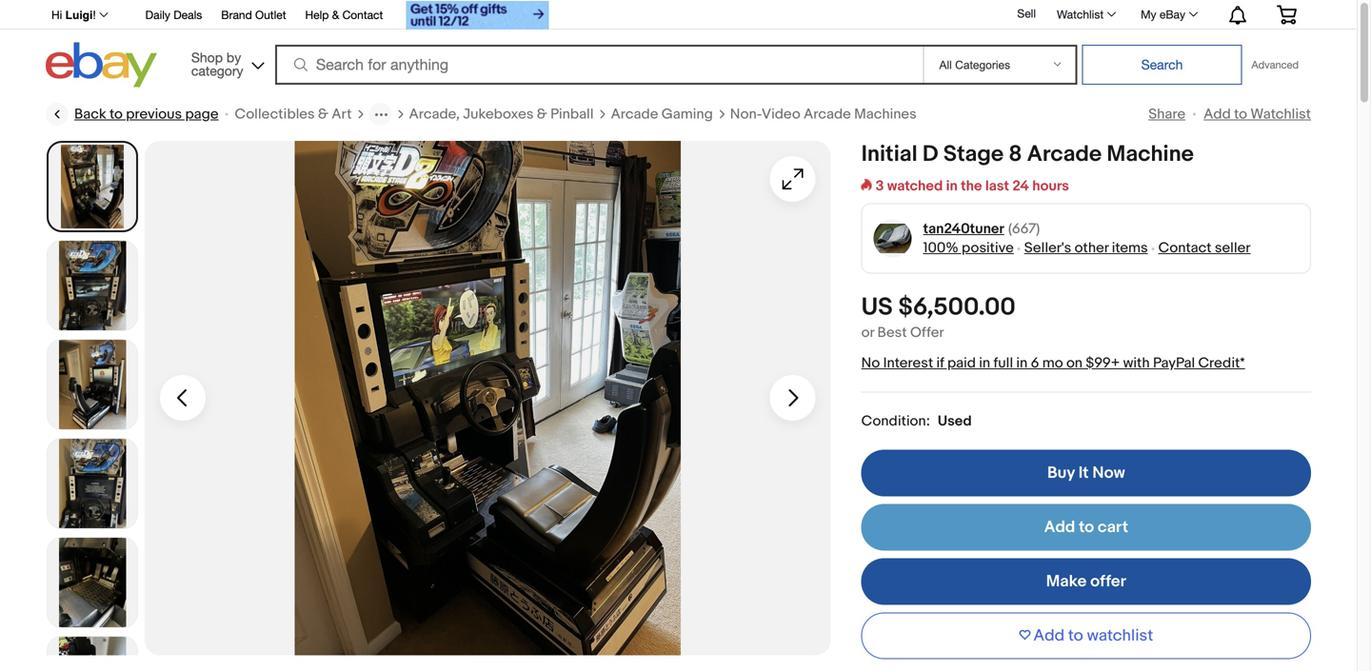 Task type: locate. For each thing, give the bounding box(es) containing it.
collectibles & art link
[[235, 105, 352, 124]]

brand outlet
[[221, 8, 286, 21]]

3 watched in the last 24 hours
[[876, 178, 1069, 195]]

make offer
[[1046, 572, 1127, 592]]

help
[[305, 8, 329, 21]]

arcade, jukeboxes & pinball
[[409, 106, 594, 123]]

to left the cart
[[1079, 518, 1094, 538]]

condition: used
[[862, 413, 972, 430]]

(667)
[[1008, 220, 1040, 238]]

video
[[762, 106, 801, 123]]

watched
[[887, 178, 943, 195]]

in
[[946, 178, 958, 195], [979, 355, 991, 372], [1017, 355, 1028, 372]]

& left pinball
[[537, 106, 547, 123]]

0 horizontal spatial &
[[318, 106, 329, 123]]

art
[[332, 106, 352, 123]]

& for collectibles
[[318, 106, 329, 123]]

initial d stage 8 arcade  machine
[[862, 141, 1194, 168]]

24
[[1013, 178, 1029, 195]]

luigi
[[65, 9, 93, 21]]

hours
[[1033, 178, 1069, 195]]

buy it now
[[1048, 463, 1125, 483]]

stage
[[944, 141, 1004, 168]]

us
[[862, 293, 893, 322]]

advanced
[[1252, 59, 1299, 71]]

add for add to cart
[[1044, 518, 1076, 538]]

make offer link
[[862, 559, 1311, 605]]

arcade,
[[409, 106, 460, 123]]

back to previous page
[[74, 106, 219, 123]]

add right share button
[[1204, 106, 1231, 123]]

in left the at the right top
[[946, 178, 958, 195]]

contact seller link
[[1159, 240, 1251, 257]]

watchlist down advanced link
[[1251, 106, 1311, 123]]

non-
[[730, 106, 762, 123]]

0 vertical spatial add
[[1204, 106, 1231, 123]]

with
[[1123, 355, 1150, 372]]

arcade up hours
[[1027, 141, 1102, 168]]

1 horizontal spatial arcade
[[804, 106, 851, 123]]

no
[[862, 355, 880, 372]]

1 vertical spatial watchlist
[[1251, 106, 1311, 123]]

watchlist inside the watchlist link
[[1057, 8, 1104, 21]]

add inside "add to watchlist" button
[[1034, 626, 1065, 646]]

full
[[994, 355, 1013, 372]]

arcade, jukeboxes & pinball link
[[409, 105, 594, 124]]

machine
[[1107, 141, 1194, 168]]

shop
[[191, 50, 223, 65]]

add to watchlist
[[1204, 106, 1311, 123]]

picture 3 of 9 image
[[48, 340, 137, 430]]

picture 5 of 9 image
[[48, 538, 137, 628]]

share
[[1149, 106, 1186, 123]]

offer
[[1091, 572, 1127, 592]]

add
[[1204, 106, 1231, 123], [1044, 518, 1076, 538], [1034, 626, 1065, 646]]

0 horizontal spatial contact
[[342, 8, 383, 21]]

advanced link
[[1242, 46, 1309, 84]]

last
[[986, 178, 1010, 195]]

100% positive link
[[923, 240, 1014, 257]]

items
[[1112, 240, 1148, 257]]

us $6,500.00 or best offer
[[862, 293, 1016, 341]]

category
[[191, 63, 243, 79]]

tan240tuner
[[923, 220, 1005, 238]]

0 vertical spatial contact
[[342, 8, 383, 21]]

add left the cart
[[1044, 518, 1076, 538]]

contact seller
[[1159, 240, 1251, 257]]

& inside account navigation
[[332, 8, 339, 21]]

back
[[74, 106, 106, 123]]

add down make
[[1034, 626, 1065, 646]]

seller's other items link
[[1025, 240, 1148, 257]]

add inside add to cart link
[[1044, 518, 1076, 538]]

watchlist right "sell" link
[[1057, 8, 1104, 21]]

0 horizontal spatial arcade
[[611, 106, 658, 123]]

arcade gaming
[[611, 106, 713, 123]]

100% positive
[[923, 240, 1014, 257]]

100%
[[923, 240, 959, 257]]

to for watchlist
[[1068, 626, 1084, 646]]

deals
[[174, 8, 202, 21]]

arcade right the video
[[804, 106, 851, 123]]

to left watchlist
[[1068, 626, 1084, 646]]

watchlist
[[1057, 8, 1104, 21], [1251, 106, 1311, 123]]

initial
[[862, 141, 918, 168]]

&
[[332, 8, 339, 21], [318, 106, 329, 123], [537, 106, 547, 123]]

arcade left the gaming
[[611, 106, 658, 123]]

in left 'full'
[[979, 355, 991, 372]]

buy it now link
[[862, 450, 1311, 497]]

None submit
[[1082, 45, 1242, 85]]

contact
[[342, 8, 383, 21], [1159, 240, 1212, 257]]

1 vertical spatial add
[[1044, 518, 1076, 538]]

contact right help
[[342, 8, 383, 21]]

& right help
[[332, 8, 339, 21]]

mo
[[1043, 355, 1063, 372]]

in left 6
[[1017, 355, 1028, 372]]

shop by category banner
[[41, 0, 1311, 92]]

condition:
[[862, 413, 930, 430]]

now
[[1093, 463, 1125, 483]]

share button
[[1149, 106, 1186, 123]]

1 horizontal spatial &
[[332, 8, 339, 21]]

2 vertical spatial add
[[1034, 626, 1065, 646]]

add to watchlist link
[[1204, 106, 1311, 123]]

to
[[110, 106, 123, 123], [1234, 106, 1248, 123], [1079, 518, 1094, 538], [1068, 626, 1084, 646]]

contact inside account navigation
[[342, 8, 383, 21]]

1 horizontal spatial in
[[979, 355, 991, 372]]

no interest if paid in full in 6 mo on $99+ with paypal credit* link
[[862, 355, 1245, 372]]

to inside button
[[1068, 626, 1084, 646]]

1 horizontal spatial contact
[[1159, 240, 1212, 257]]

to right back
[[110, 106, 123, 123]]

my ebay link
[[1131, 3, 1207, 26]]

arcade
[[611, 106, 658, 123], [804, 106, 851, 123], [1027, 141, 1102, 168]]

contact left seller
[[1159, 240, 1212, 257]]

seller
[[1215, 240, 1251, 257]]

0 horizontal spatial in
[[946, 178, 958, 195]]

& left art
[[318, 106, 329, 123]]

to down advanced link
[[1234, 106, 1248, 123]]

0 horizontal spatial watchlist
[[1057, 8, 1104, 21]]

0 vertical spatial watchlist
[[1057, 8, 1104, 21]]

offer
[[910, 324, 944, 341]]

3
[[876, 178, 884, 195]]

$6,500.00
[[899, 293, 1016, 322]]



Task type: vqa. For each thing, say whether or not it's contained in the screenshot.
Picture 2 of 9
yes



Task type: describe. For each thing, give the bounding box(es) containing it.
to for watchlist
[[1234, 106, 1248, 123]]

non-video arcade machines
[[730, 106, 917, 123]]

seller's other items
[[1025, 240, 1148, 257]]

help & contact link
[[305, 5, 383, 26]]

collectibles
[[235, 106, 315, 123]]

my ebay
[[1141, 8, 1186, 21]]

paid
[[948, 355, 976, 372]]

on
[[1067, 355, 1083, 372]]

the
[[961, 178, 982, 195]]

sell link
[[1009, 7, 1045, 20]]

arcade gaming link
[[611, 105, 713, 124]]

brand outlet link
[[221, 5, 286, 26]]

best
[[878, 324, 907, 341]]

2 horizontal spatial in
[[1017, 355, 1028, 372]]

$99+
[[1086, 355, 1120, 372]]

gaming
[[662, 106, 713, 123]]

1 horizontal spatial watchlist
[[1251, 106, 1311, 123]]

1 vertical spatial contact
[[1159, 240, 1212, 257]]

d
[[923, 141, 939, 168]]

add to cart link
[[862, 504, 1311, 551]]

to for previous
[[110, 106, 123, 123]]

Search for anything text field
[[278, 47, 919, 83]]

& for help
[[332, 8, 339, 21]]

to for cart
[[1079, 518, 1094, 538]]

positive
[[962, 240, 1014, 257]]

no interest if paid in full in 6 mo on $99+ with paypal credit*
[[862, 355, 1245, 372]]

my
[[1141, 8, 1157, 21]]

6
[[1031, 355, 1039, 372]]

buy
[[1048, 463, 1075, 483]]

it
[[1079, 463, 1089, 483]]

none submit inside shop by category banner
[[1082, 45, 1242, 85]]

used
[[938, 413, 972, 430]]

tan240tuner (667)
[[923, 220, 1040, 238]]

back to previous page link
[[46, 103, 219, 126]]

outlet
[[255, 8, 286, 21]]

by
[[227, 50, 241, 65]]

picture 2 of 9 image
[[48, 241, 137, 330]]

paypal
[[1153, 355, 1195, 372]]

or
[[862, 324, 874, 341]]

add to watchlist
[[1034, 626, 1154, 646]]

daily deals link
[[145, 5, 202, 26]]

hi
[[51, 9, 62, 21]]

shop by category
[[191, 50, 243, 79]]

pinball
[[551, 106, 594, 123]]

make
[[1046, 572, 1087, 592]]

other
[[1075, 240, 1109, 257]]

collectibles & art
[[235, 106, 352, 123]]

non-video arcade machines link
[[730, 105, 917, 124]]

2 horizontal spatial arcade
[[1027, 141, 1102, 168]]

watchlist link
[[1047, 3, 1125, 26]]

shop by category button
[[183, 42, 268, 83]]

add to watchlist button
[[862, 613, 1311, 660]]

add for add to watchlist
[[1034, 626, 1065, 646]]

daily
[[145, 8, 170, 21]]

page
[[185, 106, 219, 123]]

help & contact
[[305, 8, 383, 21]]

jukeboxes
[[463, 106, 534, 123]]

picture 4 of 9 image
[[48, 439, 137, 529]]

hi luigi !
[[51, 9, 96, 21]]

your shopping cart image
[[1276, 5, 1298, 24]]

tan240tuner link
[[923, 220, 1005, 239]]

2 horizontal spatial &
[[537, 106, 547, 123]]

initial d stage 8 arcade  machine - picture 1 of 9 image
[[145, 141, 831, 656]]

seller's
[[1025, 240, 1072, 257]]

add to cart
[[1044, 518, 1129, 538]]

machines
[[854, 106, 917, 123]]

tan240tuner image
[[873, 219, 912, 258]]

if
[[937, 355, 944, 372]]

cart
[[1098, 518, 1129, 538]]

ebay
[[1160, 8, 1186, 21]]

brand
[[221, 8, 252, 21]]

sell
[[1018, 7, 1036, 20]]

watchlist
[[1087, 626, 1154, 646]]

account navigation
[[41, 0, 1311, 32]]

!
[[93, 9, 96, 21]]

get an extra 15% off image
[[406, 1, 549, 30]]

add for add to watchlist
[[1204, 106, 1231, 123]]

picture 1 of 9 image
[[49, 143, 136, 230]]

8
[[1009, 141, 1022, 168]]



